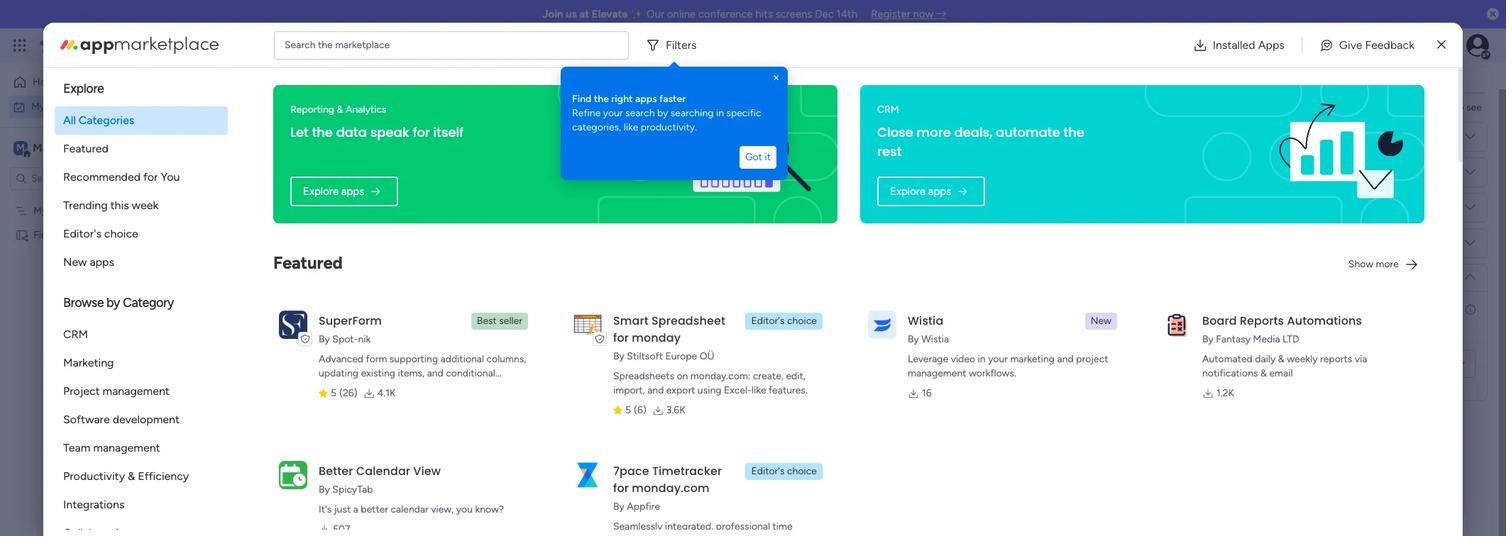 Task type: vqa. For each thing, say whether or not it's contained in the screenshot.
apps
yes



Task type: locate. For each thing, give the bounding box(es) containing it.
like inside spreadsheets on monday.com: create, edit, import, and export using excel-like features.
[[752, 385, 766, 397]]

column left should
[[1303, 305, 1337, 317]]

main content
[[188, 34, 1499, 537]]

0 horizontal spatial on
[[677, 371, 688, 383]]

search the marketplace
[[285, 39, 390, 51]]

2 vertical spatial editor's choice
[[751, 466, 817, 478]]

edit,
[[786, 371, 806, 383]]

1 vertical spatial your
[[988, 354, 1008, 366]]

1 horizontal spatial a
[[353, 504, 358, 516]]

notifications image
[[1257, 38, 1271, 53]]

1 vertical spatial first
[[33, 229, 53, 241]]

explore right overdue
[[303, 185, 339, 198]]

1 horizontal spatial priority
[[1428, 176, 1460, 188]]

first board down rest in the top of the page
[[844, 207, 892, 219]]

1 vertical spatial choice
[[787, 315, 817, 327]]

app logo image for seamlessly integrated, professional time tracking. record, manage and report withou
[[574, 461, 602, 490]]

by up productivity.
[[657, 211, 668, 223]]

0 horizontal spatial status
[[1239, 202, 1268, 214]]

0 vertical spatial your
[[603, 211, 623, 223]]

in left specific
[[716, 211, 724, 223]]

columns,
[[487, 354, 526, 366]]

explore apps up first board link
[[890, 185, 951, 198]]

1 horizontal spatial by
[[657, 211, 668, 223]]

1 horizontal spatial explore
[[303, 185, 339, 198]]

0 vertical spatial in
[[716, 211, 724, 223]]

choice up edit,
[[787, 315, 817, 327]]

management inside the leverage video in your marketing and project management workflows.
[[908, 368, 967, 380]]

the left boards,
[[1267, 102, 1282, 114]]

1 horizontal spatial week
[[268, 305, 302, 322]]

more for show
[[1376, 258, 1399, 270]]

by left fantasy
[[1203, 334, 1214, 346]]

in up workflows.
[[978, 354, 986, 366]]

the right find
[[594, 197, 609, 209]]

group title
[[1010, 207, 1056, 218]]

0 vertical spatial first board
[[844, 207, 892, 219]]

editor's for smart spreadsheet for monday
[[751, 315, 785, 327]]

spreadsheets on monday.com: create, edit, import, and export using excel-like features.
[[613, 371, 808, 397]]

the for search the marketplace
[[318, 39, 333, 51]]

2 vertical spatial choice
[[787, 466, 817, 478]]

updating
[[319, 368, 359, 380]]

m
[[16, 142, 25, 154]]

overdue
[[239, 177, 294, 195]]

close image
[[771, 72, 782, 84]]

items up by spot-nik
[[324, 309, 348, 321]]

on left the it
[[1354, 206, 1365, 218]]

my inside my work button
[[31, 100, 45, 113]]

1 horizontal spatial 5
[[625, 405, 631, 417]]

app logo image right this
[[279, 311, 307, 339]]

1 vertical spatial work
[[47, 100, 69, 113]]

by left spot-
[[319, 334, 330, 346]]

editor's choice up time
[[751, 466, 817, 478]]

1 horizontal spatial status
[[1330, 176, 1359, 188]]

1 vertical spatial in
[[978, 354, 986, 366]]

the inside main content
[[1267, 102, 1282, 114]]

0 horizontal spatial like
[[624, 225, 638, 237]]

automations
[[1287, 313, 1362, 329]]

1 explore apps from the left
[[303, 185, 364, 198]]

0 horizontal spatial in
[[716, 211, 724, 223]]

like down the search
[[624, 225, 638, 237]]

0 horizontal spatial week
[[132, 199, 158, 212]]

speak
[[370, 124, 409, 141]]

1 horizontal spatial crm
[[877, 104, 899, 116]]

people
[[1378, 102, 1409, 114]]

installed
[[1213, 38, 1256, 51]]

app logo image left 7pace
[[574, 461, 602, 490]]

working
[[1315, 206, 1351, 218]]

1 horizontal spatial work
[[115, 37, 140, 53]]

0 vertical spatial 5
[[331, 388, 337, 400]]

crm
[[877, 104, 899, 116], [63, 328, 88, 341]]

items up this week / 0 items
[[301, 258, 326, 270]]

/
[[298, 177, 304, 195], [283, 253, 289, 271], [305, 305, 312, 322], [338, 458, 345, 476]]

in inside the leverage video in your marketing and project management workflows.
[[978, 354, 986, 366]]

1 horizontal spatial new
[[1091, 315, 1112, 327]]

2 horizontal spatial like
[[1438, 102, 1452, 114]]

0 vertical spatial wistia
[[908, 313, 944, 329]]

by up leverage
[[908, 334, 919, 346]]

for
[[413, 124, 430, 141], [143, 170, 158, 184], [613, 330, 629, 346], [613, 481, 629, 497]]

for inside smart spreadsheet for monday
[[613, 330, 629, 346]]

app logo image left better
[[279, 461, 307, 490]]

leverage video in your marketing and project management workflows.
[[908, 354, 1109, 380]]

work for my
[[47, 100, 69, 113]]

and left people
[[1359, 102, 1376, 114]]

1 vertical spatial status
[[1239, 202, 1268, 214]]

no selection
[[1254, 358, 1310, 370]]

app logo image
[[279, 311, 307, 339], [574, 311, 602, 339], [868, 311, 897, 339], [1163, 311, 1191, 339], [279, 461, 307, 490], [574, 461, 602, 490]]

0 up spicytab at the left bottom
[[348, 462, 355, 474]]

for down smart on the left
[[613, 330, 629, 346]]

overdue / 1 item
[[239, 177, 334, 195]]

1 vertical spatial like
[[624, 225, 638, 237]]

which priority column should we show?
[[1239, 305, 1415, 317]]

work up let
[[251, 82, 308, 114]]

register
[[871, 8, 911, 21]]

explore up first board link
[[890, 185, 926, 198]]

1.2k
[[1217, 388, 1235, 400]]

explore up 'all'
[[63, 81, 104, 97]]

first board for first board link
[[844, 207, 892, 219]]

and
[[1359, 102, 1376, 114], [1057, 354, 1074, 366], [427, 368, 444, 380], [648, 385, 664, 397], [728, 535, 745, 537]]

find
[[572, 197, 592, 209]]

efficiency
[[138, 470, 189, 483]]

supporting
[[390, 354, 438, 366]]

1 vertical spatial featured
[[273, 253, 343, 273]]

week right this
[[268, 305, 302, 322]]

on for working
[[1354, 206, 1365, 218]]

see
[[248, 39, 265, 51]]

0 vertical spatial new
[[63, 256, 87, 269]]

0 horizontal spatial banner logo image
[[636, 85, 821, 224]]

0 horizontal spatial explore
[[63, 81, 104, 97]]

status down date
[[1239, 202, 1268, 214]]

by for wistia
[[908, 334, 919, 346]]

smart
[[613, 313, 649, 329]]

column
[[1270, 202, 1305, 214], [1303, 305, 1337, 317]]

app logo image left by wistia
[[868, 311, 897, 339]]

new for new
[[1091, 315, 1112, 327]]

monday inside smart spreadsheet for monday
[[632, 330, 681, 346]]

by for smart spreadsheet for monday
[[613, 351, 625, 363]]

0 horizontal spatial explore apps
[[303, 185, 364, 198]]

for left itself
[[413, 124, 430, 141]]

& up 'email'
[[1278, 354, 1285, 366]]

my
[[1308, 72, 1324, 88], [213, 82, 246, 114], [31, 100, 45, 113], [33, 205, 47, 217]]

1 horizontal spatial first
[[844, 207, 864, 219]]

2 horizontal spatial first
[[1242, 331, 1261, 343]]

items up spicytab at the left bottom
[[357, 462, 382, 474]]

None search field
[[209, 114, 343, 136]]

my for my board
[[33, 205, 47, 217]]

selection
[[1270, 358, 1310, 370]]

editor's choice down trending this week
[[63, 227, 138, 241]]

show more
[[1349, 258, 1399, 270]]

1 horizontal spatial monday
[[632, 330, 681, 346]]

seller
[[499, 315, 523, 327]]

by left the stiltsoft
[[613, 351, 625, 363]]

new apps
[[63, 256, 114, 269]]

list box
[[0, 196, 181, 439]]

on inside main content
[[1354, 206, 1365, 218]]

know?
[[475, 504, 504, 516]]

0 horizontal spatial first
[[33, 229, 53, 241]]

1 horizontal spatial banner logo image
[[1269, 95, 1408, 214]]

0 horizontal spatial 5
[[331, 388, 337, 400]]

by for superform
[[319, 334, 330, 346]]

items inside this week / 0 items
[[324, 309, 348, 321]]

wistia up leverage
[[922, 334, 949, 346]]

0 vertical spatial first
[[844, 207, 864, 219]]

hide
[[374, 119, 395, 131]]

recommended
[[63, 170, 141, 184]]

item
[[314, 181, 334, 193]]

my inside main content
[[1308, 72, 1324, 88]]

and left project
[[1057, 354, 1074, 366]]

software
[[63, 413, 110, 427]]

choice up time
[[787, 466, 817, 478]]

and right 'items,' at the bottom left
[[427, 368, 444, 380]]

on inside spreadsheets on monday.com: create, edit, import, and export using excel-like features.
[[677, 371, 688, 383]]

work inside button
[[47, 100, 69, 113]]

explore apps
[[303, 185, 364, 198], [890, 185, 951, 198]]

2 vertical spatial first board
[[1242, 331, 1290, 343]]

better calendar view by spicytab
[[319, 464, 441, 496]]

import,
[[613, 385, 645, 397]]

more inside 'button'
[[1376, 258, 1399, 270]]

0 horizontal spatial more
[[917, 124, 951, 141]]

advanced form supporting additional columns, updating existing items, and conditional filtering
[[319, 354, 526, 394]]

my for my work
[[213, 82, 246, 114]]

by
[[657, 211, 668, 223], [106, 295, 120, 311]]

more right close
[[917, 124, 951, 141]]

my down the home
[[31, 100, 45, 113]]

choice down the this
[[104, 227, 138, 241]]

status for status column
[[1239, 202, 1268, 214]]

editor's down trending
[[63, 227, 101, 241]]

0 vertical spatial like
[[1438, 102, 1452, 114]]

editor's up time
[[751, 466, 785, 478]]

the for let the data speak for itself
[[312, 124, 333, 141]]

week right the this
[[132, 199, 158, 212]]

0 vertical spatial featured
[[63, 142, 109, 155]]

2 horizontal spatial explore
[[890, 185, 926, 198]]

crm up close
[[877, 104, 899, 116]]

software development
[[63, 413, 180, 427]]

Filter dashboard by text search field
[[209, 114, 343, 136]]

view,
[[431, 504, 454, 516]]

like left the to
[[1438, 102, 1452, 114]]

first board down my board
[[33, 229, 81, 241]]

app logo image left fantasy
[[1163, 311, 1191, 339]]

editor's choice for smart spreadsheet for monday
[[751, 315, 817, 327]]

2 vertical spatial editor's
[[751, 466, 785, 478]]

marketplace
[[335, 39, 390, 51]]

0 vertical spatial status
[[1330, 176, 1359, 188]]

column right nov
[[1270, 202, 1305, 214]]

management
[[143, 37, 221, 53], [908, 368, 967, 380], [103, 385, 170, 398], [93, 442, 160, 455]]

0 horizontal spatial work
[[47, 100, 69, 113]]

0 vertical spatial editor's choice
[[63, 227, 138, 241]]

your up workflows.
[[988, 354, 1008, 366]]

you'd
[[1411, 102, 1435, 114]]

my up boards,
[[1308, 72, 1324, 88]]

1 vertical spatial editor's
[[751, 315, 785, 327]]

my left board on the left top of the page
[[33, 205, 47, 217]]

our
[[647, 8, 665, 21]]

no
[[1254, 358, 1267, 370]]

hits
[[756, 8, 773, 21]]

1 vertical spatial by
[[106, 295, 120, 311]]

/ left '1'
[[298, 177, 304, 195]]

my inside list box
[[33, 205, 47, 217]]

first for first board group
[[1242, 331, 1261, 343]]

& left efficiency
[[128, 470, 135, 483]]

0 horizontal spatial new
[[63, 256, 87, 269]]

find the right apps faster refine your search by searching in specific categories, like productivity.
[[572, 197, 764, 237]]

featured up this week / 0 items
[[273, 253, 343, 273]]

search everything image
[[1386, 38, 1400, 53]]

work up 'all'
[[47, 100, 69, 113]]

explore apps for more
[[890, 185, 951, 198]]

2 explore apps from the left
[[890, 185, 951, 198]]

editor's choice up edit,
[[751, 315, 817, 327]]

category
[[123, 295, 174, 311]]

option
[[0, 198, 181, 201]]

filters button
[[640, 31, 708, 59]]

wistia up by wistia
[[908, 313, 944, 329]]

2 vertical spatial like
[[752, 385, 766, 397]]

0 vertical spatial work
[[115, 37, 140, 53]]

date
[[1235, 176, 1256, 188]]

group
[[1010, 207, 1036, 218]]

0 horizontal spatial a
[[293, 458, 302, 476]]

0 vertical spatial a
[[293, 458, 302, 476]]

0 vertical spatial crm
[[877, 104, 899, 116]]

14th
[[837, 8, 858, 21]]

the right let
[[312, 124, 333, 141]]

workspace image
[[13, 140, 28, 156]]

main content containing overdue /
[[188, 34, 1499, 537]]

first board inside group
[[1242, 331, 1290, 343]]

your inside find the right apps faster refine your search by searching in specific categories, like productivity.
[[603, 211, 623, 223]]

first for first board link
[[844, 207, 864, 219]]

explore for let the data speak for itself
[[303, 185, 339, 198]]

by left appfire
[[613, 501, 625, 513]]

featured down "all categories" at the left of the page
[[63, 142, 109, 155]]

0 right today
[[293, 258, 299, 270]]

1 vertical spatial monday
[[632, 330, 681, 346]]

browse
[[63, 295, 104, 311]]

board up fantasy
[[1203, 313, 1237, 329]]

and down professional
[[728, 535, 745, 537]]

automated
[[1203, 354, 1253, 366]]

new for new apps
[[63, 256, 87, 269]]

1 vertical spatial on
[[677, 371, 688, 383]]

additional
[[441, 354, 484, 366]]

1 vertical spatial crm
[[63, 328, 88, 341]]

0 horizontal spatial first board
[[33, 229, 81, 241]]

explore apps down data at the top of page
[[303, 185, 364, 198]]

1 horizontal spatial in
[[978, 354, 986, 366]]

0 vertical spatial by
[[657, 211, 668, 223]]

1 horizontal spatial first board
[[844, 207, 892, 219]]

1 horizontal spatial like
[[752, 385, 766, 397]]

by inside find the right apps faster refine your search by searching in specific categories, like productivity.
[[657, 211, 668, 223]]

trending this week
[[63, 199, 158, 212]]

1 horizontal spatial work
[[1327, 72, 1356, 88]]

it's
[[319, 504, 332, 516]]

work up columns
[[1327, 72, 1356, 88]]

by up the it's
[[319, 484, 330, 496]]

at
[[579, 8, 589, 21]]

0 horizontal spatial priority
[[1269, 305, 1300, 317]]

join
[[542, 8, 563, 21]]

crm up marketing
[[63, 328, 88, 341]]

shareable board image
[[15, 228, 28, 242]]

all
[[63, 114, 76, 127]]

apps inside find the right apps faster refine your search by searching in specific categories, like productivity.
[[635, 197, 657, 209]]

0 vertical spatial more
[[917, 124, 951, 141]]

0 vertical spatial choice
[[104, 227, 138, 241]]

0 horizontal spatial featured
[[63, 142, 109, 155]]

1 vertical spatial first board
[[33, 229, 81, 241]]

on up export
[[677, 371, 688, 383]]

0 horizontal spatial work
[[251, 82, 308, 114]]

team management
[[63, 442, 160, 455]]

board reports automations by fantasy media ltd
[[1203, 313, 1362, 346]]

1 vertical spatial more
[[1376, 258, 1399, 270]]

the right automate on the right
[[1064, 124, 1085, 141]]

2 horizontal spatial first board
[[1242, 331, 1290, 343]]

1 horizontal spatial your
[[988, 354, 1008, 366]]

1 horizontal spatial more
[[1376, 258, 1399, 270]]

a left "date" at the bottom left of page
[[293, 458, 302, 476]]

& down daily
[[1261, 368, 1267, 380]]

Search in workspace field
[[30, 170, 119, 187]]

week inside main content
[[268, 305, 302, 322]]

0 horizontal spatial your
[[603, 211, 623, 223]]

calendar
[[391, 504, 429, 516]]

choice for smart spreadsheet for monday
[[787, 315, 817, 327]]

1 horizontal spatial explore apps
[[890, 185, 951, 198]]

the inside find the right apps faster refine your search by searching in specific categories, like productivity.
[[594, 197, 609, 209]]

monday up home button
[[63, 37, 112, 53]]

(26)
[[339, 388, 358, 400]]

items up filtering
[[326, 360, 351, 372]]

0 vertical spatial week
[[132, 199, 158, 212]]

dec
[[815, 8, 834, 21]]

your down right
[[603, 211, 623, 223]]

new up browse
[[63, 256, 87, 269]]

by right browse
[[106, 295, 120, 311]]

workspace selection element
[[13, 139, 119, 158]]

for down 7pace
[[613, 481, 629, 497]]

editor's choice
[[63, 227, 138, 241], [751, 315, 817, 327], [751, 466, 817, 478]]

banner logo image
[[636, 85, 821, 224], [1269, 95, 1408, 214]]

like down create,
[[752, 385, 766, 397]]

5 left the (26)
[[331, 388, 337, 400]]

1 vertical spatial week
[[268, 305, 302, 322]]

0 horizontal spatial crm
[[63, 328, 88, 341]]

0 vertical spatial priority
[[1428, 176, 1460, 188]]

work
[[115, 37, 140, 53], [47, 100, 69, 113]]

apps image
[[1351, 38, 1365, 53]]

a right just
[[353, 504, 358, 516]]

columns
[[1319, 102, 1357, 114]]

appfire
[[627, 501, 660, 513]]

like inside find the right apps faster refine your search by searching in specific categories, like productivity.
[[624, 225, 638, 237]]

0 vertical spatial on
[[1354, 206, 1365, 218]]

by wistia
[[908, 334, 949, 346]]

productivity.
[[641, 225, 697, 237]]

0 horizontal spatial monday
[[63, 37, 112, 53]]

banner logo image for let the data speak for itself
[[636, 85, 821, 224]]

1 vertical spatial editor's choice
[[751, 315, 817, 327]]

people
[[1239, 131, 1269, 143]]

more inside close more deals, automate the rest
[[917, 124, 951, 141]]

my down see plans button at left
[[213, 82, 246, 114]]

in inside find the right apps faster refine your search by searching in specific categories, like productivity.
[[716, 211, 724, 223]]

more right show at the right of page
[[1376, 258, 1399, 270]]

0 up by spot-nik
[[315, 309, 321, 321]]

1 vertical spatial a
[[353, 504, 358, 516]]

0 horizontal spatial by
[[106, 295, 120, 311]]

close
[[877, 124, 914, 141]]

inbox image
[[1289, 38, 1303, 53]]

1 horizontal spatial on
[[1354, 206, 1365, 218]]

monday up by stiltsoft europe oü
[[632, 330, 681, 346]]

first inside heading
[[1242, 331, 1261, 343]]

time
[[773, 521, 793, 533]]

new up project
[[1091, 315, 1112, 327]]

1 vertical spatial new
[[1091, 315, 1112, 327]]

1 vertical spatial 5
[[625, 405, 631, 417]]

apps up the search
[[635, 197, 657, 209]]

2 vertical spatial first
[[1242, 331, 1261, 343]]

work up home button
[[115, 37, 140, 53]]

daily
[[1255, 354, 1276, 366]]



Task type: describe. For each thing, give the bounding box(es) containing it.
for inside 7pace timetracker for monday.com
[[613, 481, 629, 497]]

choice for 7pace timetracker for monday.com
[[787, 466, 817, 478]]

spreadsheets
[[613, 371, 674, 383]]

reports
[[1240, 313, 1284, 329]]

1 vertical spatial priority
[[1269, 305, 1300, 317]]

main workspace
[[33, 141, 116, 154]]

email
[[1270, 368, 1293, 380]]

this
[[239, 305, 265, 322]]

status for status
[[1330, 176, 1359, 188]]

0 inside this week / 0 items
[[315, 309, 321, 321]]

✨
[[631, 8, 644, 21]]

should
[[1339, 305, 1369, 317]]

apps up "browse by category"
[[90, 256, 114, 269]]

productivity & efficiency
[[63, 470, 189, 483]]

board inside the board reports automations by fantasy media ltd
[[1203, 313, 1237, 329]]

integrations
[[63, 498, 125, 512]]

none search field inside main content
[[209, 114, 343, 136]]

and inside advanced form supporting additional columns, updating existing items, and conditional filtering
[[427, 368, 444, 380]]

and inside spreadsheets on monday.com: create, edit, import, and export using excel-like features.
[[648, 385, 664, 397]]

board up first board link
[[895, 176, 921, 188]]

best
[[477, 315, 497, 327]]

let the data speak for itself
[[290, 124, 464, 141]]

(6)
[[634, 405, 647, 417]]

show?
[[1387, 305, 1415, 317]]

it's just a better calendar view, you know?
[[319, 504, 504, 516]]

today / 0 items
[[239, 253, 326, 271]]

4.1k
[[377, 388, 396, 400]]

0 inside today / 0 items
[[293, 258, 299, 270]]

professional
[[716, 521, 770, 533]]

first board for first board group
[[1242, 331, 1290, 343]]

5 for superform
[[331, 388, 337, 400]]

productivity
[[63, 470, 125, 483]]

by appfire
[[613, 501, 660, 513]]

tracking.
[[613, 535, 651, 537]]

v2 info image
[[1466, 303, 1476, 318]]

app logo image left smart on the left
[[574, 311, 602, 339]]

give
[[1340, 38, 1363, 51]]

give feedback link
[[1308, 31, 1426, 59]]

report
[[747, 535, 775, 537]]

create,
[[753, 371, 784, 383]]

app logo image for automated daily & weekly reports via notifications & email
[[1163, 311, 1191, 339]]

editor's for 7pace timetracker for monday.com
[[751, 466, 785, 478]]

0 vertical spatial editor's
[[63, 227, 101, 241]]

calendar
[[356, 464, 410, 480]]

form
[[366, 354, 387, 366]]

/ left superform
[[305, 305, 312, 322]]

workflows.
[[969, 368, 1017, 380]]

reports
[[1320, 354, 1353, 366]]

for left "you"
[[143, 170, 158, 184]]

best seller
[[477, 315, 523, 327]]

/ right today
[[283, 253, 289, 271]]

you
[[161, 170, 180, 184]]

board down rest in the top of the page
[[866, 207, 892, 219]]

now
[[913, 8, 934, 21]]

search image
[[326, 119, 337, 131]]

search
[[625, 211, 655, 223]]

view
[[413, 464, 441, 480]]

register now → link
[[871, 8, 947, 21]]

you
[[456, 504, 473, 516]]

0 vertical spatial monday
[[63, 37, 112, 53]]

without
[[239, 458, 290, 476]]

features.
[[769, 385, 808, 397]]

spot-
[[332, 334, 358, 346]]

hide done items
[[374, 119, 447, 131]]

done
[[398, 119, 420, 131]]

the for choose the boards, columns and people you'd like to see
[[1267, 102, 1282, 114]]

board inside heading
[[1264, 331, 1290, 343]]

leverage
[[908, 354, 949, 366]]

1 horizontal spatial featured
[[273, 253, 343, 273]]

oü
[[700, 351, 715, 363]]

screens
[[776, 8, 813, 21]]

0 vertical spatial column
[[1270, 202, 1305, 214]]

see
[[1467, 102, 1482, 114]]

recommended for you
[[63, 170, 180, 184]]

nik
[[358, 334, 371, 346]]

status column
[[1239, 202, 1305, 214]]

first board link
[[842, 199, 973, 225]]

work for monday
[[115, 37, 140, 53]]

by for 7pace timetracker for monday.com
[[613, 501, 625, 513]]

find the right apps faster heading
[[572, 196, 777, 210]]

explore apps for the
[[303, 185, 364, 198]]

title
[[1039, 207, 1056, 218]]

1
[[307, 181, 312, 193]]

team
[[63, 442, 90, 455]]

existing
[[361, 368, 395, 380]]

0 inside without a date / 0 items
[[348, 462, 355, 474]]

all categories
[[63, 114, 134, 127]]

items inside without a date / 0 items
[[357, 462, 382, 474]]

media
[[1253, 334, 1280, 346]]

the for find the right apps faster refine your search by searching in specific categories, like productivity.
[[594, 197, 609, 209]]

automate
[[996, 124, 1060, 141]]

installed apps button
[[1182, 31, 1296, 59]]

my work
[[31, 100, 69, 113]]

0 up filtering
[[317, 360, 324, 372]]

5 for smart spreadsheet for monday
[[625, 405, 631, 417]]

the inside close more deals, automate the rest
[[1064, 124, 1085, 141]]

and inside the leverage video in your marketing and project management workflows.
[[1057, 354, 1074, 366]]

customize
[[1244, 72, 1305, 88]]

like inside main content
[[1438, 102, 1452, 114]]

explore for close more deals, automate the rest
[[890, 185, 926, 198]]

apps right the item
[[341, 185, 364, 198]]

by inside the board reports automations by fantasy media ltd
[[1203, 334, 1214, 346]]

jacob simon image
[[1467, 34, 1489, 57]]

& up search 'image'
[[337, 104, 343, 116]]

smart spreadsheet for monday
[[613, 313, 726, 346]]

by inside better calendar view by spicytab
[[319, 484, 330, 496]]

join us at elevate ✨ our online conference hits screens dec 14th
[[542, 8, 858, 21]]

first inside list box
[[33, 229, 53, 241]]

7pace timetracker for monday.com
[[613, 464, 722, 497]]

timetracker
[[652, 464, 722, 480]]

installed apps
[[1213, 38, 1285, 51]]

and inside seamlessly integrated, professional time tracking. record, manage and report withou
[[728, 535, 745, 537]]

/ right "date" at the bottom left of page
[[338, 458, 345, 476]]

project
[[1076, 354, 1109, 366]]

home
[[33, 76, 60, 88]]

boards,
[[1284, 102, 1317, 114]]

dapulse x slim image
[[1438, 37, 1446, 54]]

first board inside list box
[[33, 229, 81, 241]]

excel-
[[724, 385, 752, 397]]

just
[[334, 504, 351, 516]]

more for close
[[917, 124, 951, 141]]

1 vertical spatial column
[[1303, 305, 1337, 317]]

and inside main content
[[1359, 102, 1376, 114]]

on for spreadsheets
[[677, 371, 688, 383]]

apps marketplace image
[[60, 37, 219, 54]]

your inside the leverage video in your marketing and project management workflows.
[[988, 354, 1008, 366]]

1 image
[[1299, 29, 1312, 45]]

19 nov
[[1231, 206, 1259, 217]]

board inside list box
[[55, 229, 81, 241]]

select product image
[[13, 38, 27, 53]]

a inside main content
[[293, 458, 302, 476]]

which
[[1239, 305, 1267, 317]]

project management
[[63, 385, 170, 398]]

refine
[[572, 211, 601, 223]]

browse by category
[[63, 295, 174, 311]]

list box containing my board
[[0, 196, 181, 439]]

conference
[[699, 8, 753, 21]]

editor's choice for 7pace timetracker for monday.com
[[751, 466, 817, 478]]

invite members image
[[1320, 38, 1334, 53]]

first board heading
[[1242, 329, 1290, 344]]

video
[[951, 354, 976, 366]]

1 vertical spatial wistia
[[922, 334, 949, 346]]

apps up first board link
[[928, 185, 951, 198]]

search
[[285, 39, 316, 51]]

items right done
[[423, 119, 447, 131]]

app logo image for leverage video in your marketing and project management workflows.
[[868, 311, 897, 339]]

weekly
[[1287, 354, 1318, 366]]

app logo image for it's just a better calendar view, you know?
[[279, 461, 307, 490]]

by spot-nik
[[319, 334, 371, 346]]

my for my work
[[31, 100, 45, 113]]

monday.com:
[[691, 371, 751, 383]]

home button
[[9, 71, 153, 94]]

items inside today / 0 items
[[301, 258, 326, 270]]

give feedback
[[1340, 38, 1415, 51]]

banner logo image for close more deals, automate the rest
[[1269, 95, 1408, 214]]

first board group
[[1239, 329, 1476, 378]]

by stiltsoft europe oü
[[613, 351, 715, 363]]

deals,
[[954, 124, 993, 141]]

development
[[113, 413, 180, 427]]

help image
[[1417, 38, 1431, 53]]



